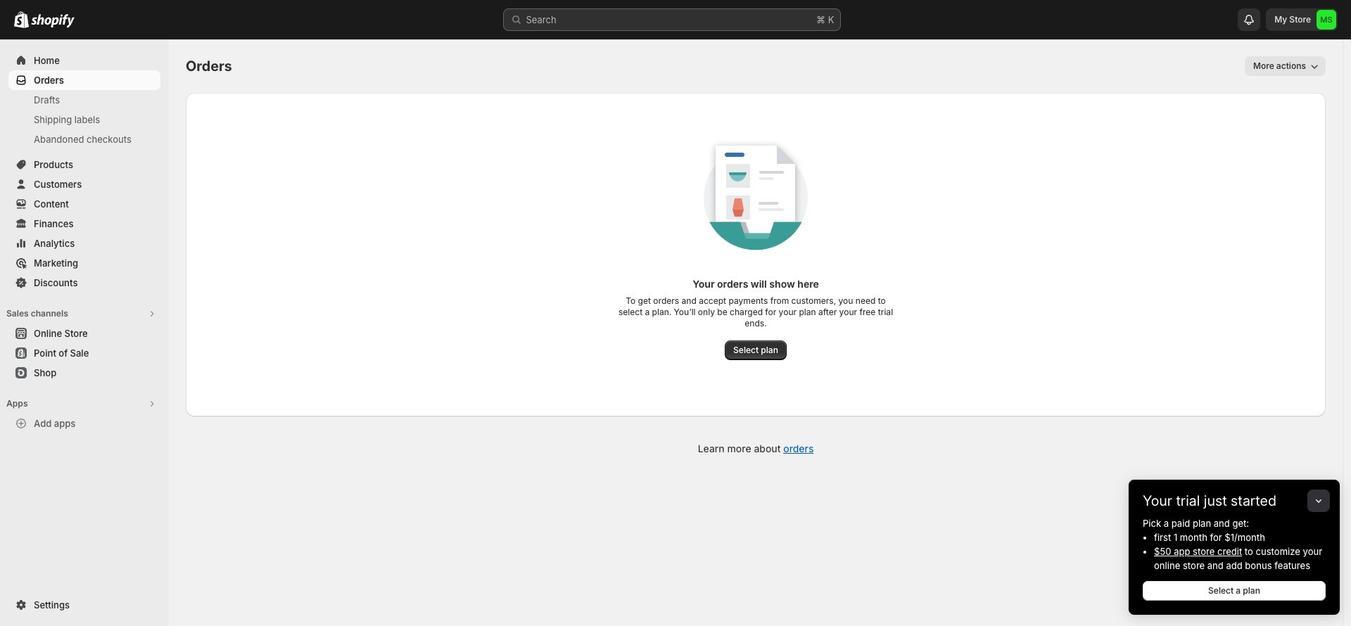 Task type: vqa. For each thing, say whether or not it's contained in the screenshot.
Search collections text box
no



Task type: describe. For each thing, give the bounding box(es) containing it.
shopify image
[[14, 11, 29, 28]]

my store image
[[1317, 10, 1336, 30]]

shopify image
[[31, 14, 75, 28]]



